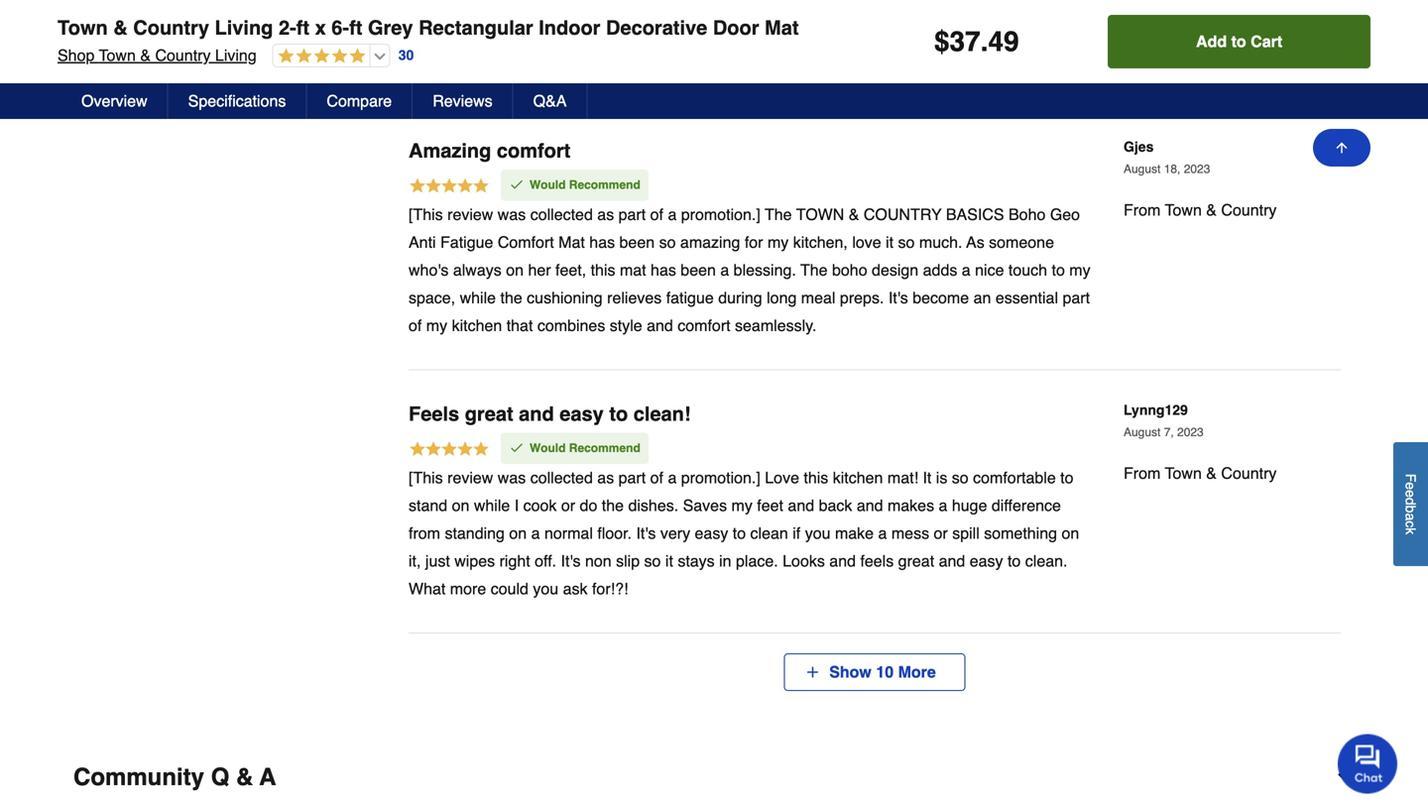 Task type: locate. For each thing, give the bounding box(es) containing it.
0 vertical spatial part
[[619, 205, 646, 224]]

collected inside the [this review was collected as part of a promotion.] the town & country basics boho geo anti fatigue comfort mat has been so amazing for my kitchen, love it so much. as someone who's always on her feet, this mat has been a blessing. the boho design adds a nice touch to my space, while the cushioning relieves fatigue during long meal preps. it's become an essential part of my kitchen that combines style and comfort seamlessly.
[[531, 205, 593, 224]]

wipes
[[455, 552, 495, 571]]

as inside the [this review was collected as part of a promotion.] the town & country basics boho geo anti fatigue comfort mat has been so amazing for my kitchen, love it so much. as someone who's always on her feet, this mat has been a blessing. the boho design adds a nice touch to my space, while the cushioning relieves fatigue during long meal preps. it's become an essential part of my kitchen that combines style and comfort seamlessly.
[[598, 205, 614, 224]]

it right love
[[886, 233, 894, 252]]

1 would from the top
[[530, 178, 566, 192]]

fatigue
[[441, 233, 494, 252]]

combines
[[538, 317, 606, 335]]

boho
[[1009, 205, 1046, 224]]

to inside the [this review was collected as part of a promotion.] the town & country basics boho geo anti fatigue comfort mat has been so amazing for my kitchen, love it so much. as someone who's always on her feet, this mat has been a blessing. the boho design adds a nice touch to my space, while the cushioning relieves fatigue during long meal preps. it's become an essential part of my kitchen that combines style and comfort seamlessly.
[[1052, 261, 1066, 279]]

so right the slip
[[645, 552, 661, 571]]

1 vertical spatial was
[[498, 469, 526, 487]]

kitchen left the that
[[452, 317, 502, 335]]

2 from town & country from the top
[[1124, 464, 1278, 483]]

1 promotion.] from the top
[[682, 205, 761, 224]]

from town & country down 7,
[[1124, 464, 1278, 483]]

while left i
[[474, 497, 510, 515]]

seamlessly.
[[735, 317, 817, 335]]

2 promotion.] from the top
[[682, 469, 761, 487]]

review for feels
[[448, 469, 494, 487]]

q&a button
[[514, 83, 588, 119]]

0 horizontal spatial this
[[591, 261, 616, 279]]

the right do
[[602, 497, 624, 515]]

basics
[[947, 205, 1005, 224]]

or
[[562, 497, 576, 515], [934, 525, 948, 543]]

1 from from the top
[[1124, 201, 1161, 219]]

been
[[620, 233, 655, 252], [681, 261, 716, 279]]

2 vertical spatial it's
[[561, 552, 581, 571]]

2 would from the top
[[530, 442, 566, 456]]

town down 18,
[[1166, 201, 1203, 219]]

huge
[[953, 497, 988, 515]]

would recommend
[[530, 178, 641, 192], [530, 442, 641, 456]]

[this up stand at the left bottom
[[409, 469, 443, 487]]

f
[[1404, 474, 1420, 482]]

adds
[[924, 261, 958, 279]]

collected up cook
[[531, 469, 593, 487]]

0 vertical spatial the
[[765, 205, 792, 224]]

2 ft from the left
[[349, 16, 363, 39]]

non
[[585, 552, 612, 571]]

mat
[[620, 261, 647, 279]]

1 horizontal spatial ft
[[349, 16, 363, 39]]

1 was from the top
[[498, 205, 526, 224]]

you right if
[[805, 525, 831, 543]]

0 vertical spatial review
[[448, 205, 494, 224]]

7,
[[1165, 426, 1175, 440]]

0 vertical spatial kitchen
[[452, 317, 502, 335]]

1 would recommend from the top
[[530, 178, 641, 192]]

plus image
[[805, 665, 821, 681]]

1 horizontal spatial comfort
[[678, 317, 731, 335]]

promotion.] inside the [this review was collected as part of a promotion.] the town & country basics boho geo anti fatigue comfort mat has been so amazing for my kitchen, love it so much. as someone who's always on her feet, this mat has been a blessing. the boho design adds a nice touch to my space, while the cushioning relieves fatigue during long meal preps. it's become an essential part of my kitchen that combines style and comfort seamlessly.
[[682, 205, 761, 224]]

review inside [this review was collected as part of a promotion.] love this kitchen mat! it is so comfortable to stand on while i cook or do the dishes. saves my feet and back and makes a huge difference from standing on a normal floor. it's very easy to clean if you make a mess or spill something on it, just wipes right off. it's non slip so it stays in place. looks and feels great and easy to clean. what more could you ask for!?!
[[448, 469, 494, 487]]

off.
[[535, 552, 557, 571]]

it
[[923, 469, 932, 487]]

0 vertical spatial would
[[530, 178, 566, 192]]

1 recommend from the top
[[569, 178, 641, 192]]

back
[[819, 497, 853, 515]]

review
[[448, 205, 494, 224], [448, 469, 494, 487]]

0 vertical spatial has
[[590, 233, 615, 252]]

1 horizontal spatial or
[[934, 525, 948, 543]]

0 vertical spatial 5 stars image
[[409, 177, 490, 198]]

1 vertical spatial recommend
[[569, 442, 641, 456]]

of up dishes.
[[651, 469, 664, 487]]

0 vertical spatial 2023
[[1185, 162, 1211, 176]]

2 horizontal spatial easy
[[970, 552, 1004, 571]]

in
[[720, 552, 732, 571]]

easy down spill at the right bottom
[[970, 552, 1004, 571]]

1 vertical spatial the
[[602, 497, 624, 515]]

chevron down image
[[1336, 768, 1356, 788]]

1 vertical spatial great
[[899, 552, 935, 571]]

promotion.] inside [this review was collected as part of a promotion.] love this kitchen mat! it is so comfortable to stand on while i cook or do the dishes. saves my feet and back and makes a huge difference from standing on a normal floor. it's very easy to clean if you make a mess or spill something on it, just wipes right off. it's non slip so it stays in place. looks and feels great and easy to clean. what more could you ask for!?!
[[682, 469, 761, 487]]

1 vertical spatial easy
[[695, 525, 729, 543]]

part inside [this review was collected as part of a promotion.] love this kitchen mat! it is so comfortable to stand on while i cook or do the dishes. saves my feet and back and makes a huge difference from standing on a normal floor. it's very easy to clean if you make a mess or spill something on it, just wipes right off. it's non slip so it stays in place. looks and feels great and easy to clean. what more could you ask for!?!
[[619, 469, 646, 487]]

1 as from the top
[[598, 205, 614, 224]]

to left clean
[[733, 525, 746, 543]]

amazing
[[681, 233, 741, 252]]

collected inside [this review was collected as part of a promotion.] love this kitchen mat! it is so comfortable to stand on while i cook or do the dishes. saves my feet and back and makes a huge difference from standing on a normal floor. it's very easy to clean if you make a mess or spill something on it, just wipes right off. it's non slip so it stays in place. looks and feels great and easy to clean. what more could you ask for!?!
[[531, 469, 593, 487]]

2 collected from the top
[[531, 469, 593, 487]]

1 vertical spatial 2023
[[1178, 426, 1204, 440]]

my right touch on the top
[[1070, 261, 1091, 279]]

gjes august 18, 2023
[[1124, 139, 1211, 176]]

has right mat
[[651, 261, 677, 279]]

would
[[530, 178, 566, 192], [530, 442, 566, 456]]

makes
[[888, 497, 935, 515]]

review up stand at the left bottom
[[448, 469, 494, 487]]

5 stars image for feels
[[409, 440, 490, 462]]

from for feels great and easy to clean!
[[1124, 464, 1161, 483]]

1 horizontal spatial the
[[602, 497, 624, 515]]

0 vertical spatial of
[[651, 205, 664, 224]]

august inside gjes august 18, 2023
[[1124, 162, 1161, 176]]

1 horizontal spatial you
[[805, 525, 831, 543]]

0 vertical spatial been
[[620, 233, 655, 252]]

2 as from the top
[[598, 469, 614, 487]]

kitchen
[[452, 317, 502, 335], [833, 469, 884, 487]]

was inside the [this review was collected as part of a promotion.] the town & country basics boho geo anti fatigue comfort mat has been so amazing for my kitchen, love it so much. as someone who's always on her feet, this mat has been a blessing. the boho design adds a nice touch to my space, while the cushioning relieves fatigue during long meal preps. it's become an essential part of my kitchen that combines style and comfort seamlessly.
[[498, 205, 526, 224]]

[this inside the [this review was collected as part of a promotion.] the town & country basics boho geo anti fatigue comfort mat has been so amazing for my kitchen, love it so much. as someone who's always on her feet, this mat has been a blessing. the boho design adds a nice touch to my space, while the cushioning relieves fatigue during long meal preps. it's become an essential part of my kitchen that combines style and comfort seamlessly.
[[409, 205, 443, 224]]

part up mat
[[619, 205, 646, 224]]

august for amazing comfort
[[1124, 162, 1161, 176]]

recommend for feels great and easy to clean!
[[569, 442, 641, 456]]

2 5 stars image from the top
[[409, 440, 490, 462]]

ft left the x on the left top of the page
[[296, 16, 310, 39]]

1 vertical spatial comfort
[[678, 317, 731, 335]]

promotion.] for feels great and easy to clean!
[[682, 469, 761, 487]]

0 vertical spatial promotion.]
[[682, 205, 761, 224]]

if
[[793, 525, 801, 543]]

what
[[409, 580, 446, 599]]

on
[[506, 261, 524, 279], [452, 497, 470, 515], [509, 525, 527, 543], [1062, 525, 1080, 543]]

promotion.] up saves at the bottom
[[682, 469, 761, 487]]

2 vertical spatial easy
[[970, 552, 1004, 571]]

1 vertical spatial 5 stars image
[[409, 440, 490, 462]]

mat right door
[[765, 16, 799, 39]]

2023 for feels great and easy to clean!
[[1178, 426, 1204, 440]]

0 horizontal spatial great
[[465, 403, 514, 426]]

would recommend down feels great and easy to clean!
[[530, 442, 641, 456]]

1 horizontal spatial the
[[801, 261, 828, 279]]

as up do
[[598, 469, 614, 487]]

has
[[590, 233, 615, 252], [651, 261, 677, 279]]

this up the back
[[804, 469, 829, 487]]

0 horizontal spatial ft
[[296, 16, 310, 39]]

mat up feet,
[[559, 233, 585, 252]]

door
[[713, 16, 760, 39]]

the up meal
[[801, 261, 828, 279]]

1 vertical spatial collected
[[531, 469, 593, 487]]

it's right off.
[[561, 552, 581, 571]]

1 august from the top
[[1124, 162, 1161, 176]]

shop
[[58, 46, 95, 65]]

part up dishes.
[[619, 469, 646, 487]]

0 vertical spatial would recommend
[[530, 178, 641, 192]]

and right style
[[647, 317, 674, 335]]

0 vertical spatial was
[[498, 205, 526, 224]]

it left stays
[[666, 552, 674, 571]]

was up i
[[498, 469, 526, 487]]

to right touch on the top
[[1052, 261, 1066, 279]]

1 horizontal spatial mat
[[765, 16, 799, 39]]

on left her
[[506, 261, 524, 279]]

reviews button
[[413, 83, 514, 119]]

1 vertical spatial it
[[666, 552, 674, 571]]

place.
[[736, 552, 779, 571]]

you down off.
[[533, 580, 559, 599]]

been up mat
[[620, 233, 655, 252]]

4.9 stars image
[[274, 48, 366, 66]]

2 recommend from the top
[[569, 442, 641, 456]]

0 horizontal spatial or
[[562, 497, 576, 515]]

this left mat
[[591, 261, 616, 279]]

[this review was collected as part of a promotion.] the town & country basics boho geo anti fatigue comfort mat has been so amazing for my kitchen, love it so much. as someone who's always on her feet, this mat has been a blessing. the boho design adds a nice touch to my space, while the cushioning relieves fatigue during long meal preps. it's become an essential part of my kitchen that combines style and comfort seamlessly.
[[409, 205, 1091, 335]]

community
[[73, 764, 204, 792]]

ft
[[296, 16, 310, 39], [349, 16, 363, 39]]

1 review from the top
[[448, 205, 494, 224]]

0 horizontal spatial the
[[765, 205, 792, 224]]

and up checkmark image
[[519, 403, 554, 426]]

mat
[[765, 16, 799, 39], [559, 233, 585, 252]]

this inside the [this review was collected as part of a promotion.] the town & country basics boho geo anti fatigue comfort mat has been so amazing for my kitchen, love it so much. as someone who's always on her feet, this mat has been a blessing. the boho design adds a nice touch to my space, while the cushioning relieves fatigue during long meal preps. it's become an essential part of my kitchen that combines style and comfort seamlessly.
[[591, 261, 616, 279]]

2023
[[1185, 162, 1211, 176], [1178, 426, 1204, 440]]

0 vertical spatial as
[[598, 205, 614, 224]]

community q & a button
[[52, 747, 1377, 807]]

it's down dishes.
[[637, 525, 656, 543]]

slip
[[616, 552, 640, 571]]

0 horizontal spatial comfort
[[497, 139, 571, 162]]

has up relieves
[[590, 233, 615, 252]]

0 vertical spatial from
[[1124, 201, 1161, 219]]

2023 right 18,
[[1185, 162, 1211, 176]]

0 vertical spatial easy
[[560, 403, 604, 426]]

easy down saves at the bottom
[[695, 525, 729, 543]]

0 horizontal spatial the
[[501, 289, 523, 307]]

a up fatigue on the left of the page
[[668, 205, 677, 224]]

of down 'space,'
[[409, 317, 422, 335]]

or left do
[[562, 497, 576, 515]]

0 vertical spatial the
[[501, 289, 523, 307]]

august down gjes
[[1124, 162, 1161, 176]]

promotion.] for amazing comfort
[[682, 205, 761, 224]]

1 horizontal spatial been
[[681, 261, 716, 279]]

0 vertical spatial collected
[[531, 205, 593, 224]]

0 horizontal spatial it
[[666, 552, 674, 571]]

1 horizontal spatial kitchen
[[833, 469, 884, 487]]

as inside [this review was collected as part of a promotion.] love this kitchen mat! it is so comfortable to stand on while i cook or do the dishes. saves my feet and back and makes a huge difference from standing on a normal floor. it's very easy to clean if you make a mess or spill something on it, just wipes right off. it's non slip so it stays in place. looks and feels great and easy to clean. what more could you ask for!?!
[[598, 469, 614, 487]]

a up k
[[1404, 513, 1420, 521]]

0 horizontal spatial mat
[[559, 233, 585, 252]]

from town & country down 18,
[[1124, 201, 1278, 219]]

looks
[[783, 552, 825, 571]]

0 vertical spatial this
[[591, 261, 616, 279]]

0 vertical spatial living
[[215, 16, 273, 39]]

1 5 stars image from the top
[[409, 177, 490, 198]]

relieves
[[607, 289, 662, 307]]

[this review was collected as part of a promotion.] love this kitchen mat! it is so comfortable to stand on while i cook or do the dishes. saves my feet and back and makes a huge difference from standing on a normal floor. it's very easy to clean if you make a mess or spill something on it, just wipes right off. it's non slip so it stays in place. looks and feels great and easy to clean. what more could you ask for!?!
[[409, 469, 1080, 599]]

promotion.] up 'amazing'
[[682, 205, 761, 224]]

2 [this from the top
[[409, 469, 443, 487]]

30
[[399, 47, 414, 63]]

was for comfort
[[498, 205, 526, 224]]

or left spill at the right bottom
[[934, 525, 948, 543]]

2 review from the top
[[448, 469, 494, 487]]

0 vertical spatial from town & country
[[1124, 201, 1278, 219]]

from down lynng129 august 7, 2023
[[1124, 464, 1161, 483]]

so right the is
[[952, 469, 969, 487]]

1 horizontal spatial this
[[804, 469, 829, 487]]

a
[[668, 205, 677, 224], [721, 261, 730, 279], [962, 261, 971, 279], [668, 469, 677, 487], [939, 497, 948, 515], [1404, 513, 1420, 521], [532, 525, 540, 543], [879, 525, 888, 543]]

6-
[[332, 16, 349, 39]]

the inside the [this review was collected as part of a promotion.] the town & country basics boho geo anti fatigue comfort mat has been so amazing for my kitchen, love it so much. as someone who's always on her feet, this mat has been a blessing. the boho design adds a nice touch to my space, while the cushioning relieves fatigue during long meal preps. it's become an essential part of my kitchen that combines style and comfort seamlessly.
[[501, 289, 523, 307]]

to inside button
[[1232, 32, 1247, 51]]

1 horizontal spatial great
[[899, 552, 935, 571]]

who's
[[409, 261, 449, 279]]

0 vertical spatial it's
[[889, 289, 909, 307]]

kitchen inside the [this review was collected as part of a promotion.] the town & country basics boho geo anti fatigue comfort mat has been so amazing for my kitchen, love it so much. as someone who's always on her feet, this mat has been a blessing. the boho design adds a nice touch to my space, while the cushioning relieves fatigue during long meal preps. it's become an essential part of my kitchen that combines style and comfort seamlessly.
[[452, 317, 502, 335]]

1 vertical spatial mat
[[559, 233, 585, 252]]

& inside button
[[236, 764, 253, 792]]

1 vertical spatial [this
[[409, 469, 443, 487]]

great up checkmark image
[[465, 403, 514, 426]]

1 vertical spatial as
[[598, 469, 614, 487]]

recommend up do
[[569, 442, 641, 456]]

saves
[[683, 497, 727, 515]]

and down make
[[830, 552, 856, 571]]

1 horizontal spatial easy
[[695, 525, 729, 543]]

as for amazing comfort
[[598, 205, 614, 224]]

1 vertical spatial kitchen
[[833, 469, 884, 487]]

the inside [this review was collected as part of a promotion.] love this kitchen mat! it is so comfortable to stand on while i cook or do the dishes. saves my feet and back and makes a huge difference from standing on a normal floor. it's very easy to clean if you make a mess or spill something on it, just wipes right off. it's non slip so it stays in place. looks and feels great and easy to clean. what more could you ask for!?!
[[602, 497, 624, 515]]

spill
[[953, 525, 980, 543]]

and inside the [this review was collected as part of a promotion.] the town & country basics boho geo anti fatigue comfort mat has been so amazing for my kitchen, love it so much. as someone who's always on her feet, this mat has been a blessing. the boho design adds a nice touch to my space, while the cushioning relieves fatigue during long meal preps. it's become an essential part of my kitchen that combines style and comfort seamlessly.
[[647, 317, 674, 335]]

5 stars image down feels
[[409, 440, 490, 462]]

1 vertical spatial august
[[1124, 426, 1161, 440]]

2 was from the top
[[498, 469, 526, 487]]

it's
[[889, 289, 909, 307], [637, 525, 656, 543], [561, 552, 581, 571]]

1 vertical spatial living
[[215, 46, 257, 65]]

very
[[661, 525, 691, 543]]

living up specifications
[[215, 46, 257, 65]]

e up the b at the bottom right
[[1404, 490, 1420, 498]]

q&a
[[534, 92, 567, 110]]

2 from from the top
[[1124, 464, 1161, 483]]

5 stars image down amazing
[[409, 177, 490, 198]]

ft left grey
[[349, 16, 363, 39]]

chat invite button image
[[1339, 734, 1399, 794]]

a down cook
[[532, 525, 540, 543]]

f e e d b a c k
[[1404, 474, 1420, 535]]

my
[[768, 233, 789, 252], [1070, 261, 1091, 279], [427, 317, 448, 335], [732, 497, 753, 515]]

1 horizontal spatial has
[[651, 261, 677, 279]]

on down i
[[509, 525, 527, 543]]

great
[[465, 403, 514, 426], [899, 552, 935, 571]]

as
[[598, 205, 614, 224], [598, 469, 614, 487]]

kitchen up the back
[[833, 469, 884, 487]]

the up the that
[[501, 289, 523, 307]]

2023 inside gjes august 18, 2023
[[1185, 162, 1211, 176]]

2-
[[279, 16, 296, 39]]

0 vertical spatial while
[[460, 289, 496, 307]]

stand
[[409, 497, 448, 515]]

1 e from the top
[[1404, 482, 1420, 490]]

1 vertical spatial you
[[533, 580, 559, 599]]

collected up comfort
[[531, 205, 593, 224]]

rectangular
[[419, 16, 534, 39]]

2 august from the top
[[1124, 426, 1161, 440]]

from
[[1124, 201, 1161, 219], [1124, 464, 1161, 483]]

0 vertical spatial comfort
[[497, 139, 571, 162]]

it
[[886, 233, 894, 252], [666, 552, 674, 571]]

1 vertical spatial this
[[804, 469, 829, 487]]

comfort down fatigue on the left of the page
[[678, 317, 731, 335]]

2 vertical spatial of
[[651, 469, 664, 487]]

1 vertical spatial been
[[681, 261, 716, 279]]

and down spill at the right bottom
[[939, 552, 966, 571]]

town
[[58, 16, 108, 39], [99, 46, 136, 65], [1166, 201, 1203, 219], [1166, 464, 1203, 483]]

0 vertical spatial august
[[1124, 162, 1161, 176]]

0 horizontal spatial kitchen
[[452, 317, 502, 335]]

august inside lynng129 august 7, 2023
[[1124, 426, 1161, 440]]

1 vertical spatial would recommend
[[530, 442, 641, 456]]

would right checkmark image
[[530, 442, 566, 456]]

1 horizontal spatial it
[[886, 233, 894, 252]]

1 horizontal spatial it's
[[637, 525, 656, 543]]

[this up anti
[[409, 205, 443, 224]]

2 vertical spatial part
[[619, 469, 646, 487]]

review inside the [this review was collected as part of a promotion.] the town & country basics boho geo anti fatigue comfort mat has been so amazing for my kitchen, love it so much. as someone who's always on her feet, this mat has been a blessing. the boho design adds a nice touch to my space, while the cushioning relieves fatigue during long meal preps. it's become an essential part of my kitchen that combines style and comfort seamlessly.
[[448, 205, 494, 224]]

was down checkmark icon
[[498, 205, 526, 224]]

part right essential
[[1063, 289, 1091, 307]]

part
[[619, 205, 646, 224], [1063, 289, 1091, 307], [619, 469, 646, 487]]

1 vertical spatial while
[[474, 497, 510, 515]]

to left clean!
[[610, 403, 628, 426]]

from town & country
[[1124, 201, 1278, 219], [1124, 464, 1278, 483]]

1 vertical spatial the
[[801, 261, 828, 279]]

august down "lynng129"
[[1124, 426, 1161, 440]]

checkmark image
[[509, 177, 525, 193]]

show 10 more
[[821, 664, 945, 682]]

0 vertical spatial it
[[886, 233, 894, 252]]

e up "d"
[[1404, 482, 1420, 490]]

mat inside the [this review was collected as part of a promotion.] the town & country basics boho geo anti fatigue comfort mat has been so amazing for my kitchen, love it so much. as someone who's always on her feet, this mat has been a blessing. the boho design adds a nice touch to my space, while the cushioning relieves fatigue during long meal preps. it's become an essential part of my kitchen that combines style and comfort seamlessly.
[[559, 233, 585, 252]]

[this inside [this review was collected as part of a promotion.] love this kitchen mat! it is so comfortable to stand on while i cook or do the dishes. saves my feet and back and makes a huge difference from standing on a normal floor. it's very easy to clean if you make a mess or spill something on it, just wipes right off. it's non slip so it stays in place. looks and feels great and easy to clean. what more could you ask for!?!
[[409, 469, 443, 487]]

town right shop
[[99, 46, 136, 65]]

collected
[[531, 205, 593, 224], [531, 469, 593, 487]]

review up fatigue in the top left of the page
[[448, 205, 494, 224]]

would recommend right checkmark icon
[[530, 178, 641, 192]]

1 vertical spatial or
[[934, 525, 948, 543]]

2023 inside lynng129 august 7, 2023
[[1178, 426, 1204, 440]]

[this for feels great and easy to clean!
[[409, 469, 443, 487]]

space,
[[409, 289, 456, 307]]

promotion.]
[[682, 205, 761, 224], [682, 469, 761, 487]]

from town & country for feels great and easy to clean!
[[1124, 464, 1278, 483]]

during
[[719, 289, 763, 307]]

0 vertical spatial recommend
[[569, 178, 641, 192]]

i
[[515, 497, 519, 515]]

1 vertical spatial part
[[1063, 289, 1091, 307]]

0 vertical spatial you
[[805, 525, 831, 543]]

2 e from the top
[[1404, 490, 1420, 498]]

1 from town & country from the top
[[1124, 201, 1278, 219]]

was inside [this review was collected as part of a promotion.] love this kitchen mat! it is so comfortable to stand on while i cook or do the dishes. saves my feet and back and makes a huge difference from standing on a normal floor. it's very easy to clean if you make a mess or spill something on it, just wipes right off. it's non slip so it stays in place. looks and feels great and easy to clean. what more could you ask for!?!
[[498, 469, 526, 487]]

town down 7,
[[1166, 464, 1203, 483]]

while
[[460, 289, 496, 307], [474, 497, 510, 515]]

from down gjes august 18, 2023
[[1124, 201, 1161, 219]]

5 stars image
[[409, 177, 490, 198], [409, 440, 490, 462]]

[this
[[409, 205, 443, 224], [409, 469, 443, 487]]

0 vertical spatial great
[[465, 403, 514, 426]]

living left 2-
[[215, 16, 273, 39]]

living
[[215, 16, 273, 39], [215, 46, 257, 65]]

2 horizontal spatial it's
[[889, 289, 909, 307]]

on up clean.
[[1062, 525, 1080, 543]]

been up fatigue on the left of the page
[[681, 261, 716, 279]]

my left feet
[[732, 497, 753, 515]]

easy left clean!
[[560, 403, 604, 426]]

1 vertical spatial would
[[530, 442, 566, 456]]

august for feels great and easy to clean!
[[1124, 426, 1161, 440]]

just
[[426, 552, 450, 571]]

0 vertical spatial [this
[[409, 205, 443, 224]]

1 vertical spatial from town & country
[[1124, 464, 1278, 483]]

anti
[[409, 233, 436, 252]]

of inside [this review was collected as part of a promotion.] love this kitchen mat! it is so comfortable to stand on while i cook or do the dishes. saves my feet and back and makes a huge difference from standing on a normal floor. it's very easy to clean if you make a mess or spill something on it, just wipes right off. it's non slip so it stays in place. looks and feels great and easy to clean. what more could you ask for!?!
[[651, 469, 664, 487]]

would right checkmark icon
[[530, 178, 566, 192]]

e
[[1404, 482, 1420, 490], [1404, 490, 1420, 498]]

of up relieves
[[651, 205, 664, 224]]

as up relieves
[[598, 205, 614, 224]]

1 vertical spatial from
[[1124, 464, 1161, 483]]

0 horizontal spatial you
[[533, 580, 559, 599]]

great inside [this review was collected as part of a promotion.] love this kitchen mat! it is so comfortable to stand on while i cook or do the dishes. saves my feet and back and makes a huge difference from standing on a normal floor. it's very easy to clean if you make a mess or spill something on it, just wipes right off. it's non slip so it stays in place. looks and feels great and easy to clean. what more could you ask for!?!
[[899, 552, 935, 571]]

1 collected from the top
[[531, 205, 593, 224]]

and up if
[[788, 497, 815, 515]]

cook
[[524, 497, 557, 515]]

1 vertical spatial promotion.]
[[682, 469, 761, 487]]

comfort up checkmark icon
[[497, 139, 571, 162]]

2 living from the top
[[215, 46, 257, 65]]

2 would recommend from the top
[[530, 442, 641, 456]]

1 vertical spatial review
[[448, 469, 494, 487]]

1 [this from the top
[[409, 205, 443, 224]]

country
[[133, 16, 209, 39], [155, 46, 211, 65], [1222, 201, 1278, 219], [1222, 464, 1278, 483]]

while down always
[[460, 289, 496, 307]]



Task type: vqa. For each thing, say whether or not it's contained in the screenshot.
2nd the [this from the top
yes



Task type: describe. For each thing, give the bounding box(es) containing it.
grey
[[368, 16, 413, 39]]

is
[[937, 469, 948, 487]]

town up shop
[[58, 16, 108, 39]]

on inside the [this review was collected as part of a promotion.] the town & country basics boho geo anti fatigue comfort mat has been so amazing for my kitchen, love it so much. as someone who's always on her feet, this mat has been a blessing. the boho design adds a nice touch to my space, while the cushioning relieves fatigue during long meal preps. it's become an essential part of my kitchen that combines style and comfort seamlessly.
[[506, 261, 524, 279]]

design
[[872, 261, 919, 279]]

mess
[[892, 525, 930, 543]]

boho
[[833, 261, 868, 279]]

compare button
[[307, 83, 413, 119]]

long
[[767, 289, 797, 307]]

10
[[877, 664, 894, 682]]

0 horizontal spatial been
[[620, 233, 655, 252]]

style
[[610, 317, 643, 335]]

add to cart button
[[1109, 15, 1371, 68]]

0 horizontal spatial has
[[590, 233, 615, 252]]

while inside the [this review was collected as part of a promotion.] the town & country basics boho geo anti fatigue comfort mat has been so amazing for my kitchen, love it so much. as someone who's always on her feet, this mat has been a blessing. the boho design adds a nice touch to my space, while the cushioning relieves fatigue during long meal preps. it's become an essential part of my kitchen that combines style and comfort seamlessly.
[[460, 289, 496, 307]]

and up make
[[857, 497, 884, 515]]

fatigue
[[667, 289, 714, 307]]

dishes.
[[629, 497, 679, 515]]

difference
[[992, 497, 1062, 515]]

specifications button
[[168, 83, 307, 119]]

for!?!
[[592, 580, 629, 599]]

show
[[830, 664, 872, 682]]

someone
[[990, 233, 1055, 252]]

my right the 'for'
[[768, 233, 789, 252]]

shop town & country living
[[58, 46, 257, 65]]

kitchen inside [this review was collected as part of a promotion.] love this kitchen mat! it is so comfortable to stand on while i cook or do the dishes. saves my feet and back and makes a huge difference from standing on a normal floor. it's very easy to clean if you make a mess or spill something on it, just wipes right off. it's non slip so it stays in place. looks and feels great and easy to clean. what more could you ask for!?!
[[833, 469, 884, 487]]

of for amazing comfort
[[651, 205, 664, 224]]

it,
[[409, 552, 421, 571]]

collected for great
[[531, 469, 593, 487]]

18,
[[1165, 162, 1181, 176]]

1 vertical spatial has
[[651, 261, 677, 279]]

become
[[913, 289, 970, 307]]

feels
[[409, 403, 460, 426]]

so left 'amazing'
[[659, 233, 676, 252]]

0 horizontal spatial it's
[[561, 552, 581, 571]]

[this for amazing comfort
[[409, 205, 443, 224]]

5 stars image for amazing
[[409, 177, 490, 198]]

an
[[974, 289, 992, 307]]

clean
[[751, 525, 789, 543]]

would for great
[[530, 442, 566, 456]]

it inside [this review was collected as part of a promotion.] love this kitchen mat! it is so comfortable to stand on while i cook or do the dishes. saves my feet and back and makes a huge difference from standing on a normal floor. it's very easy to clean if you make a mess or spill something on it, just wipes right off. it's non slip so it stays in place. looks and feels great and easy to clean. what more could you ask for!?!
[[666, 552, 674, 571]]

add to cart
[[1197, 32, 1283, 51]]

from
[[409, 525, 441, 543]]

compare
[[327, 92, 392, 110]]

to up difference
[[1061, 469, 1074, 487]]

$
[[935, 26, 950, 58]]

.
[[981, 26, 989, 58]]

would for comfort
[[530, 178, 566, 192]]

blessing.
[[734, 261, 797, 279]]

& inside the [this review was collected as part of a promotion.] the town & country basics boho geo anti fatigue comfort mat has been so amazing for my kitchen, love it so much. as someone who's always on her feet, this mat has been a blessing. the boho design adds a nice touch to my space, while the cushioning relieves fatigue during long meal preps. it's become an essential part of my kitchen that combines style and comfort seamlessly.
[[849, 205, 860, 224]]

a
[[260, 764, 276, 792]]

country
[[864, 205, 942, 224]]

town & country living 2-ft x 6-ft grey rectangular indoor decorative door mat
[[58, 16, 799, 39]]

for
[[745, 233, 764, 252]]

do
[[580, 497, 598, 515]]

town
[[797, 205, 845, 224]]

0 horizontal spatial easy
[[560, 403, 604, 426]]

make
[[835, 525, 874, 543]]

a inside button
[[1404, 513, 1420, 521]]

c
[[1404, 521, 1420, 528]]

1 vertical spatial it's
[[637, 525, 656, 543]]

decorative
[[606, 16, 708, 39]]

this inside [this review was collected as part of a promotion.] love this kitchen mat! it is so comfortable to stand on while i cook or do the dishes. saves my feet and back and makes a huge difference from standing on a normal floor. it's very easy to clean if you make a mess or spill something on it, just wipes right off. it's non slip so it stays in place. looks and feels great and easy to clean. what more could you ask for!?!
[[804, 469, 829, 487]]

1 vertical spatial of
[[409, 317, 422, 335]]

x
[[315, 16, 326, 39]]

geo
[[1051, 205, 1081, 224]]

gjes
[[1124, 139, 1154, 155]]

lynng129 august 7, 2023
[[1124, 402, 1204, 440]]

more
[[450, 580, 486, 599]]

overview
[[81, 92, 148, 110]]

clean!
[[634, 403, 691, 426]]

would recommend for comfort
[[530, 178, 641, 192]]

always
[[453, 261, 502, 279]]

my inside [this review was collected as part of a promotion.] love this kitchen mat! it is so comfortable to stand on while i cook or do the dishes. saves my feet and back and makes a huge difference from standing on a normal floor. it's very easy to clean if you make a mess or spill something on it, just wipes right off. it's non slip so it stays in place. looks and feels great and easy to clean. what more could you ask for!?!
[[732, 497, 753, 515]]

of for feels great and easy to clean!
[[651, 469, 664, 487]]

feet
[[757, 497, 784, 515]]

preps.
[[840, 289, 885, 307]]

indoor
[[539, 16, 601, 39]]

specifications
[[188, 92, 286, 110]]

collected for comfort
[[531, 205, 593, 224]]

a left mess
[[879, 525, 888, 543]]

while inside [this review was collected as part of a promotion.] love this kitchen mat! it is so comfortable to stand on while i cook or do the dishes. saves my feet and back and makes a huge difference from standing on a normal floor. it's very easy to clean if you make a mess or spill something on it, just wipes right off. it's non slip so it stays in place. looks and feels great and easy to clean. what more could you ask for!?!
[[474, 497, 510, 515]]

arrow up image
[[1335, 140, 1351, 156]]

checkmark image
[[509, 440, 525, 456]]

0 vertical spatial mat
[[765, 16, 799, 39]]

part for feels great and easy to clean!
[[619, 469, 646, 487]]

normal
[[545, 525, 593, 543]]

on up standing
[[452, 497, 470, 515]]

review for amazing
[[448, 205, 494, 224]]

q
[[211, 764, 230, 792]]

ask
[[563, 580, 588, 599]]

much.
[[920, 233, 963, 252]]

recommend for amazing comfort
[[569, 178, 641, 192]]

feels
[[861, 552, 894, 571]]

right
[[500, 552, 531, 571]]

1 ft from the left
[[296, 16, 310, 39]]

a up dishes.
[[668, 469, 677, 487]]

more
[[899, 664, 937, 682]]

my down 'space,'
[[427, 317, 448, 335]]

amazing comfort
[[409, 139, 571, 162]]

0 vertical spatial or
[[562, 497, 576, 515]]

touch
[[1009, 261, 1048, 279]]

a left huge
[[939, 497, 948, 515]]

comfort
[[498, 233, 554, 252]]

comfort inside the [this review was collected as part of a promotion.] the town & country basics boho geo anti fatigue comfort mat has been so amazing for my kitchen, love it so much. as someone who's always on her feet, this mat has been a blessing. the boho design adds a nice touch to my space, while the cushioning relieves fatigue during long meal preps. it's become an essential part of my kitchen that combines style and comfort seamlessly.
[[678, 317, 731, 335]]

it inside the [this review was collected as part of a promotion.] the town & country basics boho geo anti fatigue comfort mat has been so amazing for my kitchen, love it so much. as someone who's always on her feet, this mat has been a blessing. the boho design adds a nice touch to my space, while the cushioning relieves fatigue during long meal preps. it's become an essential part of my kitchen that combines style and comfort seamlessly.
[[886, 233, 894, 252]]

d
[[1404, 498, 1420, 506]]

feet,
[[556, 261, 587, 279]]

clean.
[[1026, 552, 1068, 571]]

something
[[985, 525, 1058, 543]]

part for amazing comfort
[[619, 205, 646, 224]]

37
[[950, 26, 981, 58]]

her
[[528, 261, 551, 279]]

mat!
[[888, 469, 919, 487]]

would recommend for great
[[530, 442, 641, 456]]

2023 for amazing comfort
[[1185, 162, 1211, 176]]

to down something
[[1008, 552, 1021, 571]]

it's inside the [this review was collected as part of a promotion.] the town & country basics boho geo anti fatigue comfort mat has been so amazing for my kitchen, love it so much. as someone who's always on her feet, this mat has been a blessing. the boho design adds a nice touch to my space, while the cushioning relieves fatigue during long meal preps. it's become an essential part of my kitchen that combines style and comfort seamlessly.
[[889, 289, 909, 307]]

b
[[1404, 506, 1420, 513]]

from town & country for amazing comfort
[[1124, 201, 1278, 219]]

a left nice
[[962, 261, 971, 279]]

1 living from the top
[[215, 16, 273, 39]]

from for amazing comfort
[[1124, 201, 1161, 219]]

overview button
[[62, 83, 168, 119]]

a down 'amazing'
[[721, 261, 730, 279]]

$ 37 . 49
[[935, 26, 1020, 58]]

reviews
[[433, 92, 493, 110]]

stays
[[678, 552, 715, 571]]

was for great
[[498, 469, 526, 487]]

as for feels great and easy to clean!
[[598, 469, 614, 487]]

49
[[989, 26, 1020, 58]]

so down country
[[899, 233, 915, 252]]



